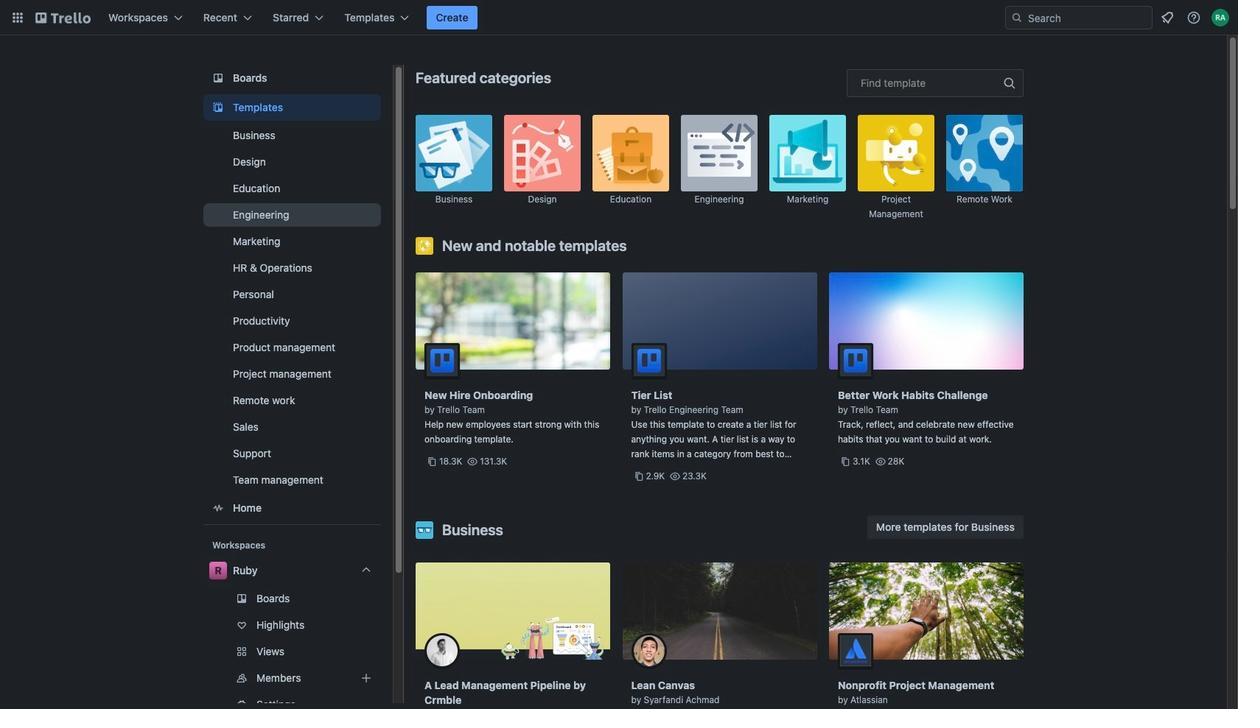Task type: vqa. For each thing, say whether or not it's contained in the screenshot.
click to unstar this board. it will be removed from your starred list. icon
no



Task type: describe. For each thing, give the bounding box(es) containing it.
search image
[[1011, 12, 1023, 24]]

ruby anderson (rubyanderson7) image
[[1212, 9, 1229, 27]]

trello engineering team image
[[631, 343, 667, 379]]

project management icon image
[[858, 115, 935, 192]]

1 forward image from the top
[[378, 643, 396, 661]]

home image
[[209, 500, 227, 517]]

primary element
[[0, 0, 1238, 35]]

2 forward image from the top
[[378, 670, 396, 688]]

toni, founder @ crmble image
[[425, 634, 460, 669]]

add image
[[357, 670, 375, 688]]

2 trello team image from the left
[[838, 343, 873, 379]]

forward image
[[378, 697, 396, 710]]

remote work icon image
[[946, 115, 1023, 192]]

design icon image
[[504, 115, 581, 192]]

1 business icon image from the top
[[416, 115, 492, 192]]

board image
[[209, 69, 227, 87]]



Task type: locate. For each thing, give the bounding box(es) containing it.
1 trello team image from the left
[[425, 343, 460, 379]]

syarfandi achmad image
[[631, 634, 667, 669]]

education icon image
[[593, 115, 669, 192]]

0 horizontal spatial trello team image
[[425, 343, 460, 379]]

0 vertical spatial business icon image
[[416, 115, 492, 192]]

engineering icon image
[[681, 115, 758, 192]]

business icon image
[[416, 115, 492, 192], [416, 522, 433, 540]]

open information menu image
[[1187, 10, 1201, 25]]

trello team image
[[425, 343, 460, 379], [838, 343, 873, 379]]

None field
[[847, 69, 1024, 97]]

0 vertical spatial forward image
[[378, 643, 396, 661]]

forward image
[[378, 643, 396, 661], [378, 670, 396, 688]]

marketing icon image
[[770, 115, 846, 192]]

0 notifications image
[[1159, 9, 1176, 27]]

2 business icon image from the top
[[416, 522, 433, 540]]

back to home image
[[35, 6, 91, 29]]

Search field
[[1023, 7, 1152, 28]]

1 vertical spatial business icon image
[[416, 522, 433, 540]]

1 vertical spatial forward image
[[378, 670, 396, 688]]

atlassian image
[[838, 634, 873, 669]]

template board image
[[209, 99, 227, 116]]

1 horizontal spatial trello team image
[[838, 343, 873, 379]]

forward image right add image
[[378, 670, 396, 688]]

forward image up forward icon
[[378, 643, 396, 661]]



